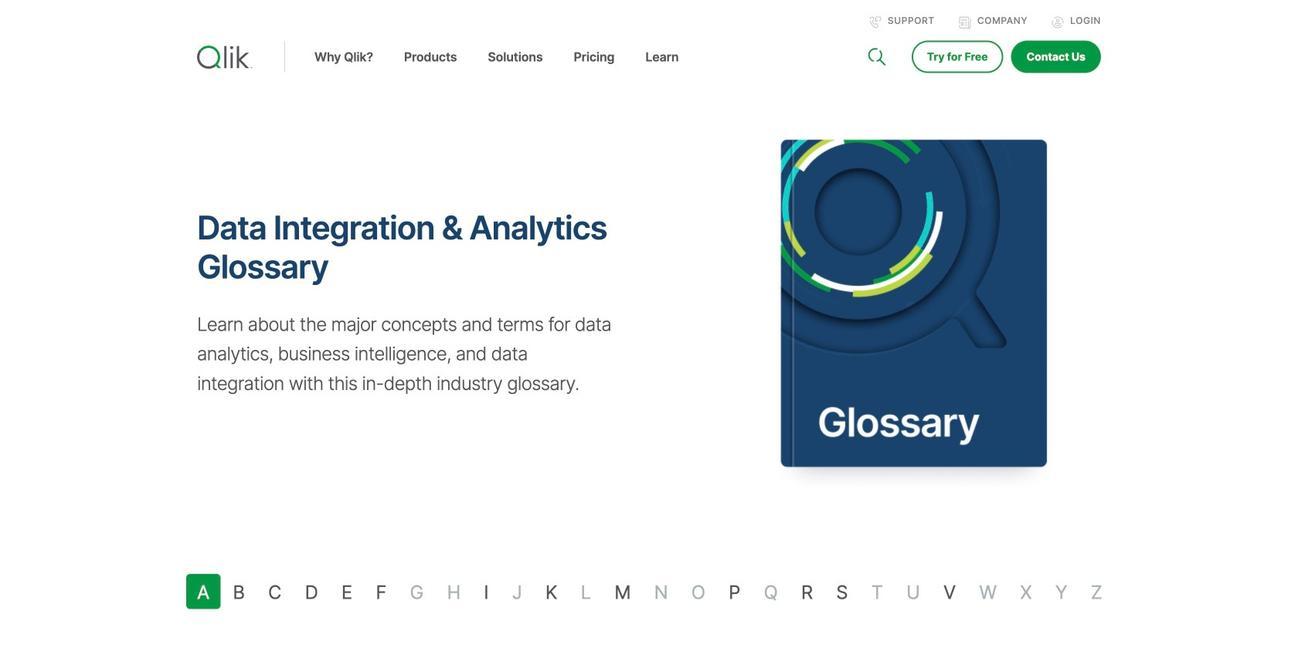 Task type: describe. For each thing, give the bounding box(es) containing it.
qlik image
[[197, 46, 253, 69]]

login image
[[1052, 16, 1064, 29]]



Task type: vqa. For each thing, say whether or not it's contained in the screenshot.
Qlik Image
yes



Task type: locate. For each thing, give the bounding box(es) containing it.
company image
[[959, 16, 971, 29]]

data integration & analytics glossary - hero image image
[[661, 91, 1205, 516]]

support image
[[869, 16, 882, 29]]



